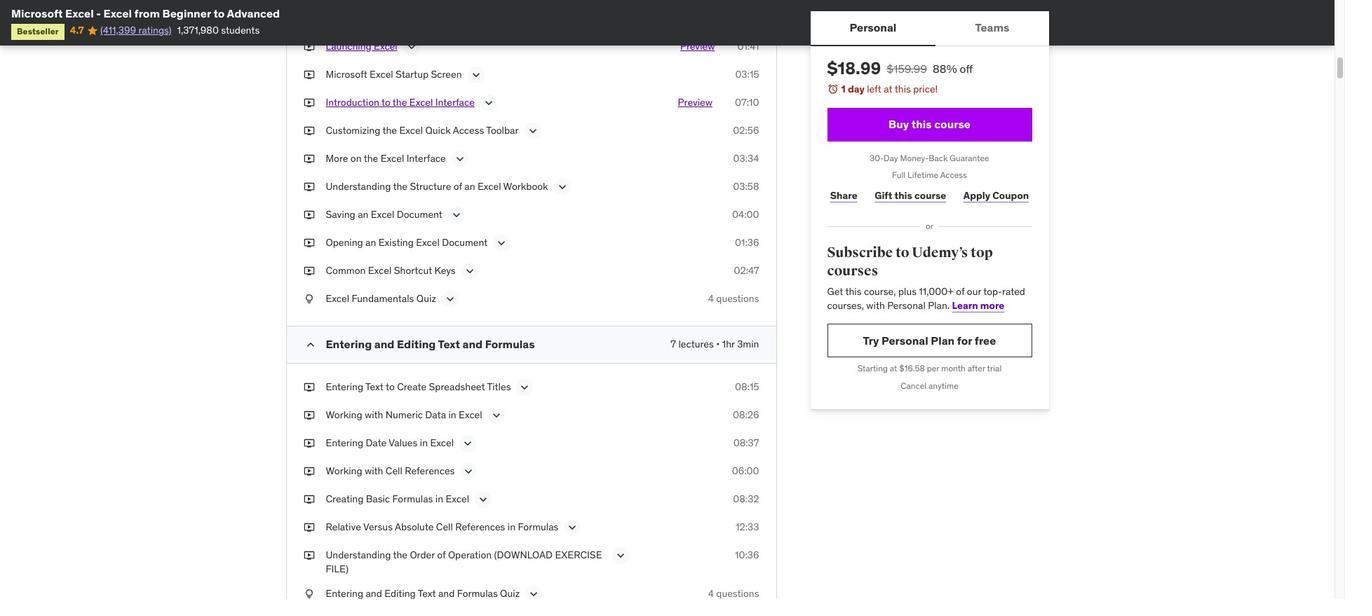 Task type: vqa. For each thing, say whether or not it's contained in the screenshot.
1st we'll from right
no



Task type: describe. For each thing, give the bounding box(es) containing it.
anytime
[[929, 381, 959, 392]]

course for gift this course
[[915, 189, 946, 202]]

creating basic formulas in excel
[[326, 493, 469, 506]]

access inside 30-day money-back guarantee full lifetime access
[[940, 170, 967, 181]]

in right data
[[448, 409, 456, 421]]

excel up relative versus absolute cell references in formulas
[[446, 493, 469, 506]]

of for 03:58
[[454, 180, 462, 193]]

working for working with cell references
[[326, 465, 362, 478]]

guarantee
[[950, 153, 989, 163]]

buy this course button
[[827, 108, 1032, 141]]

tab list containing personal
[[810, 11, 1049, 46]]

spreadsheet
[[429, 381, 485, 393]]

07:10
[[735, 96, 759, 109]]

saving an excel document
[[326, 208, 442, 221]]

4
[[708, 292, 714, 305]]

launching excel
[[326, 40, 397, 53]]

learn more
[[952, 299, 1005, 312]]

88%
[[933, 62, 957, 76]]

values
[[389, 437, 418, 450]]

1
[[841, 83, 846, 95]]

this for gift
[[895, 189, 912, 202]]

preview for 01:41
[[680, 40, 715, 53]]

xsmall image for entering date values in excel
[[303, 437, 315, 451]]

in up relative versus absolute cell references in formulas
[[435, 493, 443, 506]]

off
[[960, 62, 973, 76]]

working with cell references
[[326, 465, 455, 478]]

08:15
[[735, 381, 759, 393]]

11 xsmall image from the top
[[303, 588, 315, 600]]

get
[[827, 286, 843, 298]]

excel up shortcut
[[416, 236, 440, 249]]

understanding for understanding the order of operation (download exercise file)
[[326, 549, 391, 562]]

0 vertical spatial at
[[884, 83, 893, 95]]

7 lectures • 1hr 3min
[[671, 338, 759, 351]]

4 questions
[[708, 292, 759, 305]]

startup
[[396, 68, 429, 81]]

excel up "customizing the excel quick access toolbar"
[[409, 96, 433, 109]]

10:36
[[735, 549, 759, 562]]

month
[[941, 364, 966, 374]]

•
[[716, 338, 720, 351]]

2 xsmall image from the top
[[303, 96, 315, 110]]

an for opening an existing excel document
[[365, 236, 376, 249]]

screen
[[431, 68, 462, 81]]

interface for introduction to the excel interface
[[435, 96, 475, 109]]

relative
[[326, 521, 361, 534]]

after
[[968, 364, 985, 374]]

show lecture description image for existing
[[495, 236, 509, 250]]

excel up microsoft excel startup screen
[[374, 40, 397, 53]]

teams button
[[936, 11, 1049, 45]]

$18.99 $159.99 88% off
[[827, 58, 973, 79]]

money-
[[900, 153, 929, 163]]

excel fundamentals quiz
[[326, 292, 436, 305]]

understanding for understanding the structure of an excel workbook
[[326, 180, 391, 193]]

to left "create"
[[386, 381, 395, 393]]

xsmall image for understanding the structure of an excel workbook
[[303, 180, 315, 194]]

full
[[892, 170, 906, 181]]

excel left quick
[[399, 124, 423, 137]]

0 vertical spatial an
[[464, 180, 475, 193]]

plan
[[931, 334, 955, 348]]

excel left startup
[[370, 68, 393, 81]]

an for saving an excel document
[[358, 208, 368, 221]]

0 vertical spatial document
[[397, 208, 442, 221]]

try personal plan for free link
[[827, 324, 1032, 358]]

0 horizontal spatial access
[[453, 124, 484, 137]]

or
[[926, 221, 934, 232]]

$18.99
[[827, 58, 881, 79]]

common
[[326, 264, 366, 277]]

xsmall image for entering text to create spreadsheet titles
[[303, 381, 315, 395]]

show lecture description image for entering date values in excel
[[461, 437, 475, 451]]

this for buy
[[912, 117, 932, 131]]

show lecture description image for relative versus absolute cell references in formulas
[[566, 521, 580, 535]]

1 vertical spatial document
[[442, 236, 488, 249]]

$159.99
[[887, 62, 927, 76]]

launching
[[326, 40, 371, 53]]

toolbar
[[486, 124, 519, 137]]

xsmall image for common excel shortcut keys
[[303, 264, 315, 278]]

buy this course
[[889, 117, 971, 131]]

creating
[[326, 493, 364, 506]]

lectures
[[679, 338, 714, 351]]

operation
[[448, 549, 492, 562]]

0 vertical spatial text
[[438, 337, 460, 351]]

beginner
[[162, 6, 211, 20]]

plan.
[[928, 299, 950, 312]]

04:00
[[732, 208, 759, 221]]

our
[[967, 286, 981, 298]]

order
[[410, 549, 435, 562]]

small image
[[303, 338, 317, 352]]

with for 08:26
[[365, 409, 383, 421]]

xsmall image for excel fundamentals quiz
[[303, 292, 315, 306]]

excel left the workbook at top
[[478, 180, 501, 193]]

workbook
[[503, 180, 548, 193]]

in up (download
[[508, 521, 516, 534]]

(download
[[494, 549, 553, 562]]

1 vertical spatial formulas
[[392, 493, 433, 506]]

entering for entering date values in excel
[[326, 437, 363, 450]]

preview for 07:10
[[678, 96, 713, 109]]

entering for entering text to create spreadsheet titles
[[326, 381, 363, 393]]

excel up 4.7
[[65, 6, 94, 20]]

create
[[397, 381, 427, 393]]

starting
[[858, 364, 888, 374]]

1 xsmall image from the top
[[303, 40, 315, 54]]

show lecture description image for working with cell references
[[462, 465, 476, 479]]

subscribe to udemy's top courses
[[827, 244, 993, 280]]

plus
[[898, 286, 917, 298]]

7
[[671, 338, 676, 351]]

courses
[[827, 262, 878, 280]]

titles
[[487, 381, 511, 393]]

apply
[[963, 189, 990, 202]]

2 vertical spatial formulas
[[518, 521, 559, 534]]

xsmall image for saving an excel document
[[303, 208, 315, 222]]

xsmall image for customizing the excel quick access toolbar
[[303, 124, 315, 138]]

30-
[[870, 153, 884, 163]]

entering for entering and editing text and formulas
[[326, 337, 372, 351]]

shortcut
[[394, 264, 432, 277]]

3min
[[737, 338, 759, 351]]

ratings)
[[138, 24, 172, 37]]

versus
[[363, 521, 393, 534]]

0 horizontal spatial text
[[365, 381, 384, 393]]

xsmall image for opening an existing excel document
[[303, 236, 315, 250]]

teams
[[975, 21, 1010, 35]]

data
[[425, 409, 446, 421]]

0 vertical spatial cell
[[386, 465, 402, 478]]

absolute
[[395, 521, 434, 534]]

show lecture description image for order
[[613, 549, 627, 563]]

gift this course
[[875, 189, 946, 202]]

starting at $16.58 per month after trial cancel anytime
[[858, 364, 1002, 392]]

from
[[134, 6, 160, 20]]

03:58
[[733, 180, 759, 193]]

free
[[975, 334, 996, 348]]

students
[[221, 24, 260, 37]]

2 vertical spatial personal
[[882, 334, 928, 348]]

06:00
[[732, 465, 759, 478]]

understanding the order of operation (download exercise file)
[[326, 549, 602, 575]]

top-
[[983, 286, 1002, 298]]

personal inside button
[[850, 21, 897, 35]]

the for excel
[[383, 124, 397, 137]]

opening
[[326, 236, 363, 249]]

excel down data
[[430, 437, 454, 450]]

xsmall image for creating basic formulas in excel
[[303, 493, 315, 507]]

rated
[[1002, 286, 1025, 298]]

xsmall image for microsoft excel startup screen
[[303, 68, 315, 82]]



Task type: locate. For each thing, give the bounding box(es) containing it.
show lecture description image right exercise
[[613, 549, 627, 563]]

the for order
[[393, 549, 408, 562]]

xsmall image
[[303, 68, 315, 82], [303, 180, 315, 194], [303, 264, 315, 278], [303, 292, 315, 306], [303, 381, 315, 395], [303, 409, 315, 423], [303, 437, 315, 451], [303, 465, 315, 479], [303, 493, 315, 507], [303, 521, 315, 535], [303, 588, 315, 600]]

per
[[927, 364, 939, 374]]

structure
[[410, 180, 451, 193]]

an right saving
[[358, 208, 368, 221]]

course down lifetime
[[915, 189, 946, 202]]

understanding
[[326, 180, 391, 193], [326, 549, 391, 562]]

personal
[[850, 21, 897, 35], [887, 299, 926, 312], [882, 334, 928, 348]]

learn more link
[[952, 299, 1005, 312]]

1 vertical spatial interface
[[407, 152, 446, 165]]

0 vertical spatial interface
[[435, 96, 475, 109]]

this down $159.99
[[895, 83, 911, 95]]

gift
[[875, 189, 892, 202]]

0 vertical spatial working
[[326, 409, 362, 421]]

and up spreadsheet
[[463, 337, 483, 351]]

questions
[[716, 292, 759, 305]]

1 entering from the top
[[326, 337, 372, 351]]

xsmall image left saving
[[303, 208, 315, 222]]

interface for more on the excel interface
[[407, 152, 446, 165]]

show lecture description image for startup
[[469, 68, 483, 82]]

text left "create"
[[365, 381, 384, 393]]

show lecture description image for quiz
[[443, 292, 457, 306]]

buy
[[889, 117, 909, 131]]

0 vertical spatial of
[[454, 180, 462, 193]]

0 vertical spatial course
[[934, 117, 971, 131]]

of for 10:36
[[437, 549, 446, 562]]

xsmall image left launching
[[303, 40, 315, 54]]

with inside the get this course, plus 11,000+ of our top-rated courses, with personal plan.
[[866, 299, 885, 312]]

4 xsmall image from the top
[[303, 152, 315, 166]]

3 xsmall image from the top
[[303, 264, 315, 278]]

to inside subscribe to udemy's top courses
[[896, 244, 909, 262]]

of right structure
[[454, 180, 462, 193]]

$16.58
[[899, 364, 925, 374]]

excel up excel fundamentals quiz
[[368, 264, 392, 277]]

xsmall image for relative versus absolute cell references in formulas
[[303, 521, 315, 535]]

excel right on
[[381, 152, 404, 165]]

working up creating
[[326, 465, 362, 478]]

3 entering from the top
[[326, 437, 363, 450]]

1 vertical spatial of
[[956, 286, 965, 298]]

editing
[[397, 337, 436, 351]]

show lecture description image
[[482, 96, 496, 110], [526, 124, 540, 138], [450, 208, 464, 222], [463, 264, 477, 278], [518, 381, 532, 395], [489, 409, 503, 423], [461, 437, 475, 451], [462, 465, 476, 479], [476, 493, 490, 507], [566, 521, 580, 535], [527, 588, 541, 600]]

learn
[[952, 299, 978, 312]]

xsmall image left introduction
[[303, 96, 315, 110]]

show lecture description image for saving an excel document
[[450, 208, 464, 222]]

personal down plus at the right top of the page
[[887, 299, 926, 312]]

the for structure
[[393, 180, 408, 193]]

0 horizontal spatial cell
[[386, 465, 402, 478]]

1 vertical spatial microsoft
[[326, 68, 367, 81]]

show lecture description image down the workbook at top
[[495, 236, 509, 250]]

at right left
[[884, 83, 893, 95]]

entering
[[326, 337, 372, 351], [326, 381, 363, 393], [326, 437, 363, 450]]

personal up $18.99
[[850, 21, 897, 35]]

document up keys
[[442, 236, 488, 249]]

6 xsmall image from the top
[[303, 409, 315, 423]]

in right values
[[420, 437, 428, 450]]

entering date values in excel
[[326, 437, 454, 450]]

2 horizontal spatial of
[[956, 286, 965, 298]]

11,000+
[[919, 286, 954, 298]]

microsoft for microsoft excel startup screen
[[326, 68, 367, 81]]

this inside "button"
[[912, 117, 932, 131]]

the down "introduction to the excel interface" button
[[383, 124, 397, 137]]

01:36
[[735, 236, 759, 249]]

5 xsmall image from the top
[[303, 381, 315, 395]]

course inside "button"
[[934, 117, 971, 131]]

the right on
[[364, 152, 378, 165]]

show lecture description image for working with numeric data in excel
[[489, 409, 503, 423]]

xsmall image left file)
[[303, 549, 315, 563]]

to down microsoft excel startup screen
[[382, 96, 390, 109]]

this right 'buy'
[[912, 117, 932, 131]]

of left the our
[[956, 286, 965, 298]]

microsoft for microsoft excel - excel from beginner to advanced
[[11, 6, 63, 20]]

working for working with numeric data in excel
[[326, 409, 362, 421]]

1,371,980 students
[[177, 24, 260, 37]]

xsmall image left customizing
[[303, 124, 315, 138]]

get this course, plus 11,000+ of our top-rated courses, with personal plan.
[[827, 286, 1025, 312]]

microsoft down launching
[[326, 68, 367, 81]]

this up courses, on the right of page
[[845, 286, 862, 298]]

cell
[[386, 465, 402, 478], [436, 521, 453, 534]]

show lecture description image up understanding the structure of an excel workbook
[[453, 152, 467, 166]]

interface inside button
[[435, 96, 475, 109]]

and
[[374, 337, 394, 351], [463, 337, 483, 351]]

the inside understanding the order of operation (download exercise file)
[[393, 549, 408, 562]]

0 vertical spatial preview
[[680, 40, 715, 53]]

subscribe
[[827, 244, 893, 262]]

0 vertical spatial entering
[[326, 337, 372, 351]]

1 vertical spatial with
[[365, 409, 383, 421]]

text right editing
[[438, 337, 460, 351]]

2 entering from the top
[[326, 381, 363, 393]]

1 horizontal spatial of
[[454, 180, 462, 193]]

to inside button
[[382, 96, 390, 109]]

coupon
[[993, 189, 1029, 202]]

working up entering date values in excel
[[326, 409, 362, 421]]

entering text to create spreadsheet titles
[[326, 381, 511, 393]]

lifetime
[[908, 170, 938, 181]]

relative versus absolute cell references in formulas
[[326, 521, 559, 534]]

introduction to the excel interface button
[[326, 96, 475, 113]]

1 and from the left
[[374, 337, 394, 351]]

references down values
[[405, 465, 455, 478]]

show lecture description image for structure
[[555, 180, 569, 194]]

1 vertical spatial an
[[358, 208, 368, 221]]

at inside starting at $16.58 per month after trial cancel anytime
[[890, 364, 897, 374]]

2 vertical spatial an
[[365, 236, 376, 249]]

1 understanding from the top
[[326, 180, 391, 193]]

show lecture description image for customizing the excel quick access toolbar
[[526, 124, 540, 138]]

1,371,980
[[177, 24, 219, 37]]

references up operation
[[455, 521, 505, 534]]

08:32
[[733, 493, 759, 506]]

advanced
[[227, 6, 280, 20]]

2 vertical spatial entering
[[326, 437, 363, 450]]

to left udemy's
[[896, 244, 909, 262]]

bestseller
[[17, 26, 59, 37]]

try personal plan for free
[[863, 334, 996, 348]]

introduction
[[326, 96, 379, 109]]

formulas up absolute
[[392, 493, 433, 506]]

0 vertical spatial understanding
[[326, 180, 391, 193]]

0 horizontal spatial microsoft
[[11, 6, 63, 20]]

day
[[848, 83, 865, 95]]

interface down screen
[[435, 96, 475, 109]]

1 vertical spatial text
[[365, 381, 384, 393]]

0 vertical spatial microsoft
[[11, 6, 63, 20]]

0 vertical spatial personal
[[850, 21, 897, 35]]

with up date
[[365, 409, 383, 421]]

microsoft up bestseller
[[11, 6, 63, 20]]

an right structure
[[464, 180, 475, 193]]

4.7
[[70, 24, 84, 37]]

quiz
[[416, 292, 436, 305]]

01:41
[[737, 40, 759, 53]]

xsmall image left more on the top left of page
[[303, 152, 315, 166]]

course up 'back'
[[934, 117, 971, 131]]

fundamentals
[[352, 292, 414, 305]]

excel down the common
[[326, 292, 349, 305]]

xsmall image for working with cell references
[[303, 465, 315, 479]]

7 xsmall image from the top
[[303, 437, 315, 451]]

1 vertical spatial references
[[455, 521, 505, 534]]

the
[[393, 96, 407, 109], [383, 124, 397, 137], [364, 152, 378, 165], [393, 180, 408, 193], [393, 549, 408, 562]]

gift this course link
[[872, 182, 949, 210]]

6 xsmall image from the top
[[303, 236, 315, 250]]

customizing the excel quick access toolbar
[[326, 124, 519, 137]]

-
[[96, 6, 101, 20]]

preview left '07:10'
[[678, 96, 713, 109]]

exercise
[[555, 549, 602, 562]]

1 horizontal spatial text
[[438, 337, 460, 351]]

1hr
[[722, 338, 735, 351]]

show lecture description image for common excel shortcut keys
[[463, 264, 477, 278]]

course
[[934, 117, 971, 131], [915, 189, 946, 202]]

personal up $16.58
[[882, 334, 928, 348]]

interface down "customizing the excel quick access toolbar"
[[407, 152, 446, 165]]

entering right small image
[[326, 337, 372, 351]]

(411,399 ratings)
[[100, 24, 172, 37]]

show lecture description image right the workbook at top
[[555, 180, 569, 194]]

30-day money-back guarantee full lifetime access
[[870, 153, 989, 181]]

understanding inside understanding the order of operation (download exercise file)
[[326, 549, 391, 562]]

1 vertical spatial personal
[[887, 299, 926, 312]]

udemy's
[[912, 244, 968, 262]]

entering up working with numeric data in excel
[[326, 381, 363, 393]]

more
[[980, 299, 1005, 312]]

the inside button
[[393, 96, 407, 109]]

8 xsmall image from the top
[[303, 465, 315, 479]]

1 vertical spatial understanding
[[326, 549, 391, 562]]

courses,
[[827, 299, 864, 312]]

more
[[326, 152, 348, 165]]

1 horizontal spatial and
[[463, 337, 483, 351]]

share button
[[827, 182, 861, 210]]

and left editing
[[374, 337, 394, 351]]

show lecture description image right quiz at the left
[[443, 292, 457, 306]]

2 and from the left
[[463, 337, 483, 351]]

the left structure
[[393, 180, 408, 193]]

10 xsmall image from the top
[[303, 521, 315, 535]]

personal inside the get this course, plus 11,000+ of our top-rated courses, with personal plan.
[[887, 299, 926, 312]]

1 vertical spatial cell
[[436, 521, 453, 534]]

excel up existing
[[371, 208, 394, 221]]

cancel
[[901, 381, 927, 392]]

introduction to the excel interface
[[326, 96, 475, 109]]

4 xsmall image from the top
[[303, 292, 315, 306]]

tab list
[[810, 11, 1049, 46]]

xsmall image left opening
[[303, 236, 315, 250]]

0 vertical spatial with
[[866, 299, 885, 312]]

access right quick
[[453, 124, 484, 137]]

1 vertical spatial at
[[890, 364, 897, 374]]

preview left 01:41
[[680, 40, 715, 53]]

entering left date
[[326, 437, 363, 450]]

0 vertical spatial formulas
[[485, 337, 535, 351]]

0 vertical spatial access
[[453, 124, 484, 137]]

price!
[[913, 83, 938, 95]]

understanding down on
[[326, 180, 391, 193]]

on
[[351, 152, 362, 165]]

with down date
[[365, 465, 383, 478]]

show lecture description image right screen
[[469, 68, 483, 82]]

the down microsoft excel startup screen
[[393, 96, 407, 109]]

show lecture description image for entering text to create spreadsheet titles
[[518, 381, 532, 395]]

this inside "link"
[[895, 189, 912, 202]]

2 vertical spatial with
[[365, 465, 383, 478]]

excel up (411,399
[[103, 6, 132, 20]]

0 horizontal spatial references
[[405, 465, 455, 478]]

1 horizontal spatial cell
[[436, 521, 453, 534]]

excel down spreadsheet
[[459, 409, 482, 421]]

show lecture description image up startup
[[404, 40, 418, 54]]

1 xsmall image from the top
[[303, 68, 315, 82]]

show lecture description image for creating basic formulas in excel
[[476, 493, 490, 507]]

course for buy this course
[[934, 117, 971, 131]]

show lecture description image
[[404, 40, 418, 54], [469, 68, 483, 82], [453, 152, 467, 166], [555, 180, 569, 194], [495, 236, 509, 250], [443, 292, 457, 306], [613, 549, 627, 563]]

microsoft excel - excel from beginner to advanced
[[11, 6, 280, 20]]

an
[[464, 180, 475, 193], [358, 208, 368, 221], [365, 236, 376, 249]]

(411,399
[[100, 24, 136, 37]]

of inside the get this course, plus 11,000+ of our top-rated courses, with personal plan.
[[956, 286, 965, 298]]

day
[[884, 153, 898, 163]]

with for 06:00
[[365, 465, 383, 478]]

08:26
[[733, 409, 759, 421]]

at left $16.58
[[890, 364, 897, 374]]

this inside the get this course, plus 11,000+ of our top-rated courses, with personal plan.
[[845, 286, 862, 298]]

1 day left at this price!
[[841, 83, 938, 95]]

1 vertical spatial preview
[[678, 96, 713, 109]]

apply coupon
[[963, 189, 1029, 202]]

understanding up file)
[[326, 549, 391, 562]]

7 xsmall image from the top
[[303, 549, 315, 563]]

trial
[[987, 364, 1002, 374]]

xsmall image for more on the excel interface
[[303, 152, 315, 166]]

show lecture description image for the
[[453, 152, 467, 166]]

formulas up (download
[[518, 521, 559, 534]]

customizing
[[326, 124, 380, 137]]

xsmall image for understanding the order of operation (download exercise file)
[[303, 549, 315, 563]]

common excel shortcut keys
[[326, 264, 456, 277]]

existing
[[379, 236, 414, 249]]

1 horizontal spatial access
[[940, 170, 967, 181]]

xsmall image
[[303, 40, 315, 54], [303, 96, 315, 110], [303, 124, 315, 138], [303, 152, 315, 166], [303, 208, 315, 222], [303, 236, 315, 250], [303, 549, 315, 563]]

of inside understanding the order of operation (download exercise file)
[[437, 549, 446, 562]]

personal button
[[810, 11, 936, 45]]

1 horizontal spatial microsoft
[[326, 68, 367, 81]]

document down structure
[[397, 208, 442, 221]]

9 xsmall image from the top
[[303, 493, 315, 507]]

access down 'back'
[[940, 170, 967, 181]]

2 working from the top
[[326, 465, 362, 478]]

course,
[[864, 286, 896, 298]]

0 vertical spatial references
[[405, 465, 455, 478]]

of right order
[[437, 549, 446, 562]]

file)
[[326, 563, 349, 575]]

0 horizontal spatial of
[[437, 549, 446, 562]]

0 horizontal spatial and
[[374, 337, 394, 351]]

at
[[884, 83, 893, 95], [890, 364, 897, 374]]

1 horizontal spatial references
[[455, 521, 505, 534]]

formulas up titles
[[485, 337, 535, 351]]

this for get
[[845, 286, 862, 298]]

this right gift
[[895, 189, 912, 202]]

course inside "link"
[[915, 189, 946, 202]]

cell right absolute
[[436, 521, 453, 534]]

cell up creating basic formulas in excel
[[386, 465, 402, 478]]

2 vertical spatial of
[[437, 549, 446, 562]]

alarm image
[[827, 83, 838, 95]]

xsmall image for working with numeric data in excel
[[303, 409, 315, 423]]

1 vertical spatial course
[[915, 189, 946, 202]]

1 working from the top
[[326, 409, 362, 421]]

1 vertical spatial entering
[[326, 381, 363, 393]]

more on the excel interface
[[326, 152, 446, 165]]

with down course,
[[866, 299, 885, 312]]

an left existing
[[365, 236, 376, 249]]

1 vertical spatial working
[[326, 465, 362, 478]]

3 xsmall image from the top
[[303, 124, 315, 138]]

to up 1,371,980 students
[[213, 6, 225, 20]]

1 vertical spatial access
[[940, 170, 967, 181]]

5 xsmall image from the top
[[303, 208, 315, 222]]

document
[[397, 208, 442, 221], [442, 236, 488, 249]]

the left order
[[393, 549, 408, 562]]

2 understanding from the top
[[326, 549, 391, 562]]

2 xsmall image from the top
[[303, 180, 315, 194]]



